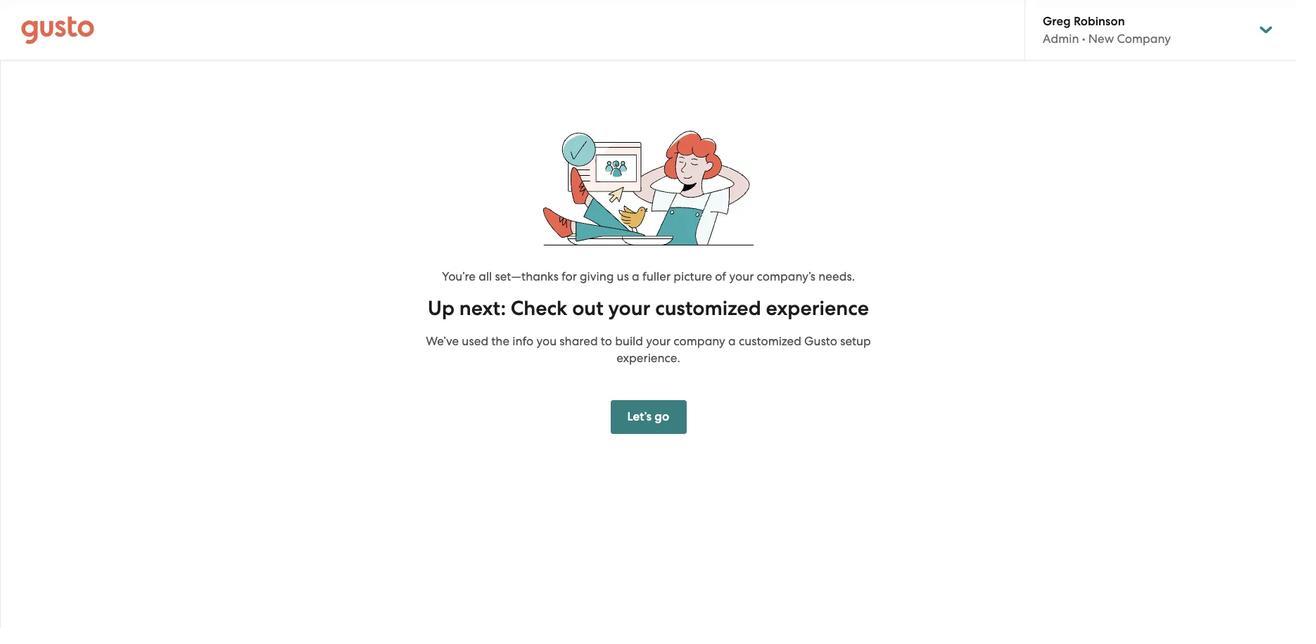 Task type: locate. For each thing, give the bounding box(es) containing it.
of
[[715, 269, 727, 284]]

1 vertical spatial customized
[[739, 334, 802, 348]]

picture
[[674, 269, 712, 284]]

next:
[[459, 296, 506, 321]]

to
[[601, 334, 612, 348]]

0 horizontal spatial a
[[632, 269, 640, 284]]

•
[[1082, 32, 1086, 46]]

your up experience.
[[646, 334, 671, 348]]

1 vertical spatial a
[[729, 334, 736, 348]]

company
[[1117, 32, 1171, 46]]

a right company
[[729, 334, 736, 348]]

let's go
[[627, 410, 670, 424]]

1 vertical spatial your
[[609, 296, 651, 321]]

we've used the info you shared to build your company a customized gusto setup experience.
[[426, 334, 871, 365]]

0 vertical spatial customized
[[655, 296, 761, 321]]

you're all set—thanks for giving us a fuller picture of your company's needs.
[[442, 269, 855, 284]]

experience
[[766, 296, 869, 321]]

new
[[1089, 32, 1114, 46]]

you
[[537, 334, 557, 348]]

gusto
[[805, 334, 838, 348]]

greg robinson admin • new company
[[1043, 14, 1171, 46]]

your down us
[[609, 296, 651, 321]]

customized
[[655, 296, 761, 321], [739, 334, 802, 348]]

admin
[[1043, 32, 1079, 46]]

a
[[632, 269, 640, 284], [729, 334, 736, 348]]

customized left the gusto
[[739, 334, 802, 348]]

giving
[[580, 269, 614, 284]]

company's
[[757, 269, 816, 284]]

your right of
[[729, 269, 754, 284]]

1 horizontal spatial a
[[729, 334, 736, 348]]

your
[[729, 269, 754, 284], [609, 296, 651, 321], [646, 334, 671, 348]]

2 vertical spatial your
[[646, 334, 671, 348]]

used
[[462, 334, 489, 348]]

let's
[[627, 410, 652, 424]]

customized inside we've used the info you shared to build your company a customized gusto setup experience.
[[739, 334, 802, 348]]

info
[[513, 334, 534, 348]]

build
[[615, 334, 643, 348]]

for
[[562, 269, 577, 284]]

a right us
[[632, 269, 640, 284]]

all
[[479, 269, 492, 284]]

customized up company
[[655, 296, 761, 321]]



Task type: vqa. For each thing, say whether or not it's contained in the screenshot.
"offboarding"
no



Task type: describe. For each thing, give the bounding box(es) containing it.
0 vertical spatial your
[[729, 269, 754, 284]]

check
[[511, 296, 568, 321]]

we've
[[426, 334, 459, 348]]

us
[[617, 269, 629, 284]]

needs.
[[819, 269, 855, 284]]

robinson
[[1074, 14, 1125, 29]]

experience.
[[617, 351, 680, 365]]

company
[[674, 334, 726, 348]]

0 vertical spatial a
[[632, 269, 640, 284]]

your inside we've used the info you shared to build your company a customized gusto setup experience.
[[646, 334, 671, 348]]

home image
[[21, 16, 94, 44]]

let's go button
[[611, 400, 687, 434]]

fuller
[[643, 269, 671, 284]]

greg
[[1043, 14, 1071, 29]]

the
[[491, 334, 510, 348]]

out
[[572, 296, 604, 321]]

you're
[[442, 269, 476, 284]]

up
[[428, 296, 455, 321]]

a inside we've used the info you shared to build your company a customized gusto setup experience.
[[729, 334, 736, 348]]

setup
[[841, 334, 871, 348]]

up next: check out your customized experience
[[428, 296, 869, 321]]

shared
[[560, 334, 598, 348]]

go
[[655, 410, 670, 424]]

set—thanks
[[495, 269, 559, 284]]



